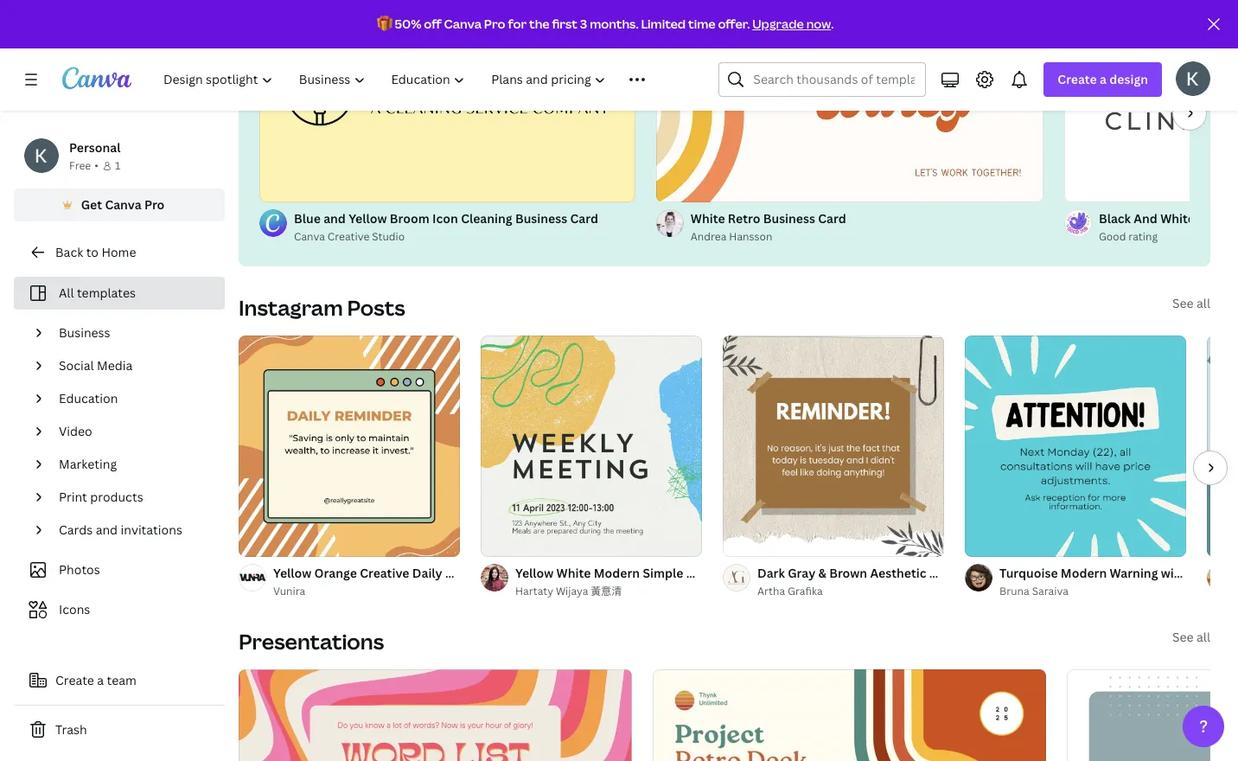 Task type: describe. For each thing, give the bounding box(es) containing it.
hartaty wijaya 黃意清 link
[[515, 583, 702, 600]]

white inside 'yellow white modern simple weekly meeting  instagram post hartaty wijaya 黃意清'
[[557, 565, 591, 581]]

see all for presentations
[[1173, 629, 1211, 645]]

media
[[97, 357, 133, 374]]

create a team button
[[14, 663, 225, 698]]

print
[[59, 489, 87, 505]]

blue and yellow broom icon cleaning business card canva creative studio
[[294, 210, 598, 244]]

.
[[831, 16, 834, 32]]

0 vertical spatial canva
[[444, 16, 482, 32]]

all
[[59, 285, 74, 301]]

trash link
[[14, 713, 225, 747]]

gray
[[788, 565, 816, 581]]

months.
[[590, 16, 639, 32]]

good rating link
[[1099, 228, 1239, 246]]

social media
[[59, 357, 133, 374]]

cards and invitations
[[59, 522, 182, 538]]

andrea hansson link
[[691, 228, 1044, 246]]

video
[[59, 423, 92, 439]]

黃意清
[[591, 584, 622, 599]]

andrea
[[691, 229, 727, 244]]

saraiva
[[1032, 584, 1069, 599]]

yellow white modern simple weekly meeting  instagram post link
[[515, 564, 871, 583]]

video link
[[52, 415, 214, 448]]

back to home link
[[14, 235, 225, 270]]

offer.
[[718, 16, 750, 32]]

studio
[[372, 229, 405, 244]]

yellow white modern simple weekly meeting  instagram post hartaty wijaya 黃意清
[[515, 565, 871, 599]]

white retro business card image
[[656, 0, 1044, 202]]

to
[[86, 244, 99, 260]]

bruna saraiva link
[[1000, 583, 1187, 600]]

canva inside blue and yellow broom icon cleaning business card canva creative studio
[[294, 229, 325, 244]]

post for modern
[[845, 565, 871, 581]]

instagram left "posts"
[[239, 293, 343, 322]]

create a design
[[1058, 71, 1149, 87]]

personal
[[69, 139, 121, 156]]

cleaning
[[461, 210, 513, 227]]

icon
[[432, 210, 458, 227]]

business link
[[52, 317, 214, 349]]

dark gray & brown aesthetic reminder instagram post link
[[758, 564, 1078, 583]]

see all link for presentations
[[1173, 629, 1211, 645]]

good
[[1099, 229, 1126, 244]]

yellow for yellow white modern simple weekly meeting  instagram post
[[515, 565, 554, 581]]

post inside yellow orange creative daily reminder instagram post vunira
[[568, 565, 594, 581]]

yellow orange creative daily reminder instagram post vunira
[[273, 565, 594, 599]]

see for instagram posts
[[1173, 295, 1194, 311]]

and for cards
[[96, 522, 118, 538]]

inst
[[1221, 565, 1239, 581]]

create for create a design
[[1058, 71, 1097, 87]]

all for presentations
[[1197, 629, 1211, 645]]

card inside white retro business card andrea hansson
[[818, 210, 846, 227]]

vunira link
[[273, 583, 460, 600]]

modern inside 'yellow white modern simple weekly meeting  instagram post hartaty wijaya 黃意清'
[[594, 565, 640, 581]]

reminder inside dark gray & brown aesthetic reminder instagram post artha grafika
[[930, 565, 987, 581]]

get
[[81, 196, 102, 213]]

photos
[[59, 561, 100, 578]]

broom
[[390, 210, 430, 227]]

upgrade now button
[[753, 16, 831, 32]]

creative inside yellow orange creative daily reminder instagram post vunira
[[360, 565, 410, 581]]

50%
[[395, 16, 422, 32]]

white inside white retro business card andrea hansson
[[691, 210, 725, 227]]

black
[[1099, 210, 1131, 227]]

see all link for instagram posts
[[1173, 295, 1211, 311]]

home
[[102, 244, 136, 260]]

yellow orange creative daily reminder instagram post image
[[239, 336, 460, 557]]

0 vertical spatial pro
[[484, 16, 506, 32]]

aesthetic
[[870, 565, 927, 581]]

white retro business card andrea hansson
[[691, 210, 846, 244]]

back
[[55, 244, 83, 260]]

instagram inside yellow orange creative daily reminder instagram post vunira
[[505, 565, 565, 581]]

trash
[[55, 721, 87, 738]]

&
[[819, 565, 827, 581]]

blue and yellow broom icon cleaning business card image
[[259, 0, 636, 202]]

for
[[508, 16, 527, 32]]

invitations
[[121, 522, 182, 538]]

yellow for yellow orange creative daily reminder instagram post
[[273, 565, 312, 581]]

instagram inside dark gray & brown aesthetic reminder instagram post artha grafika
[[990, 565, 1049, 581]]

create a design button
[[1044, 62, 1162, 97]]

off
[[424, 16, 442, 32]]

blue grand opening announcement instagram post image
[[1207, 336, 1239, 557]]

get canva pro button
[[14, 189, 225, 221]]

bruna
[[1000, 584, 1030, 599]]

rating
[[1129, 229, 1158, 244]]

create a team
[[55, 672, 137, 688]]

pro inside button
[[144, 196, 165, 213]]

get canva pro
[[81, 196, 165, 213]]

ca
[[1224, 210, 1239, 227]]

blue
[[294, 210, 321, 227]]

create for create a team
[[55, 672, 94, 688]]

dark gray & brown aesthetic reminder instagram post artha grafika
[[758, 565, 1078, 599]]

time
[[689, 16, 716, 32]]



Task type: locate. For each thing, give the bounding box(es) containing it.
business inside white retro business card andrea hansson
[[763, 210, 816, 227]]

0 horizontal spatial create
[[55, 672, 94, 688]]

post up wijaya
[[568, 565, 594, 581]]

2 horizontal spatial post
[[1052, 565, 1078, 581]]

see down with
[[1173, 629, 1194, 645]]

and for blue
[[324, 210, 346, 227]]

🎁 50% off canva pro for the first 3 months. limited time offer. upgrade now .
[[377, 16, 834, 32]]

card
[[570, 210, 598, 227], [818, 210, 846, 227]]

0 horizontal spatial post
[[568, 565, 594, 581]]

blue and yellow broom icon cleaning business card link
[[294, 209, 636, 228]]

retro
[[728, 210, 761, 227]]

pro left for
[[484, 16, 506, 32]]

3 post from the left
[[1052, 565, 1078, 581]]

2 modern from the left
[[1061, 565, 1107, 581]]

weekly
[[687, 565, 729, 581]]

yellow orange creative daily reminder instagram post link
[[273, 564, 594, 583]]

white retro business card link
[[691, 209, 1044, 228]]

2 vertical spatial canva
[[294, 229, 325, 244]]

1 vertical spatial and
[[96, 522, 118, 538]]

business inside 'link'
[[59, 324, 110, 341]]

see all link
[[1173, 295, 1211, 311], [1173, 629, 1211, 645]]

1 vertical spatial all
[[1197, 629, 1211, 645]]

1 horizontal spatial pro
[[484, 16, 506, 32]]

education link
[[52, 382, 214, 415]]

turquoise modern warning with rays instagram post image
[[965, 336, 1187, 557]]

0 vertical spatial a
[[1100, 71, 1107, 87]]

yellow up studio
[[349, 210, 387, 227]]

instagram up the hartaty
[[505, 565, 565, 581]]

3
[[580, 16, 588, 32]]

0 vertical spatial see all
[[1173, 295, 1211, 311]]

daily
[[412, 565, 443, 581]]

and inside blue and yellow broom icon cleaning business card canva creative studio
[[324, 210, 346, 227]]

artha
[[758, 584, 785, 599]]

0 vertical spatial see all link
[[1173, 295, 1211, 311]]

1 horizontal spatial and
[[324, 210, 346, 227]]

see all link down good rating link
[[1173, 295, 1211, 311]]

0 horizontal spatial modern
[[594, 565, 640, 581]]

0 horizontal spatial canva
[[105, 196, 142, 213]]

business
[[515, 210, 568, 227], [763, 210, 816, 227], [59, 324, 110, 341]]

yellow up the hartaty
[[515, 565, 554, 581]]

social media link
[[52, 349, 214, 382]]

0 horizontal spatial and
[[96, 522, 118, 538]]

1 see all link from the top
[[1173, 295, 1211, 311]]

1 vertical spatial creative
[[360, 565, 410, 581]]

canva right off
[[444, 16, 482, 32]]

back to home
[[55, 244, 136, 260]]

0 vertical spatial creative
[[328, 229, 370, 244]]

Search search field
[[754, 63, 915, 96]]

a for design
[[1100, 71, 1107, 87]]

photos link
[[24, 554, 214, 586]]

create inside button
[[55, 672, 94, 688]]

1 horizontal spatial create
[[1058, 71, 1097, 87]]

a
[[1100, 71, 1107, 87], [97, 672, 104, 688]]

yellow up vunira on the left
[[273, 565, 312, 581]]

•
[[94, 158, 99, 173]]

first
[[552, 16, 578, 32]]

1 post from the left
[[568, 565, 594, 581]]

all for instagram posts
[[1197, 295, 1211, 311]]

1 horizontal spatial post
[[845, 565, 871, 581]]

0 horizontal spatial white
[[557, 565, 591, 581]]

instagram posts
[[239, 293, 405, 322]]

create left design at the top right
[[1058, 71, 1097, 87]]

post for &
[[1052, 565, 1078, 581]]

reminder right aesthetic
[[930, 565, 987, 581]]

see all link down rays
[[1173, 629, 1211, 645]]

post up artha grafika link
[[845, 565, 871, 581]]

1 horizontal spatial canva
[[294, 229, 325, 244]]

creative up vunira link
[[360, 565, 410, 581]]

top level navigation element
[[152, 62, 678, 97], [152, 62, 678, 97]]

1 see from the top
[[1173, 295, 1194, 311]]

canva creative studio link
[[294, 228, 636, 246]]

free •
[[69, 158, 99, 173]]

see all for instagram posts
[[1173, 295, 1211, 311]]

a inside create a team button
[[97, 672, 104, 688]]

post inside dark gray & brown aesthetic reminder instagram post artha grafika
[[1052, 565, 1078, 581]]

see for presentations
[[1173, 629, 1194, 645]]

0 horizontal spatial yellow
[[273, 565, 312, 581]]

2 post from the left
[[845, 565, 871, 581]]

1 modern from the left
[[594, 565, 640, 581]]

marketing link
[[52, 448, 214, 481]]

2 see all from the top
[[1173, 629, 1211, 645]]

1 vertical spatial see all
[[1173, 629, 1211, 645]]

a left team
[[97, 672, 104, 688]]

cards and invitations link
[[52, 514, 214, 547]]

1 horizontal spatial a
[[1100, 71, 1107, 87]]

0 vertical spatial and
[[324, 210, 346, 227]]

1 vertical spatial see all link
[[1173, 629, 1211, 645]]

design
[[1110, 71, 1149, 87]]

creative
[[328, 229, 370, 244], [360, 565, 410, 581]]

reminder right daily
[[445, 565, 503, 581]]

dog
[[1198, 210, 1222, 227]]

dark
[[758, 565, 785, 581]]

post up saraiva
[[1052, 565, 1078, 581]]

2 card from the left
[[818, 210, 846, 227]]

1 horizontal spatial business
[[515, 210, 568, 227]]

pro up back to home link
[[144, 196, 165, 213]]

0 horizontal spatial business
[[59, 324, 110, 341]]

reminder
[[445, 565, 503, 581], [930, 565, 987, 581]]

yellow inside 'yellow white modern simple weekly meeting  instagram post hartaty wijaya 黃意清'
[[515, 565, 554, 581]]

0 vertical spatial all
[[1197, 295, 1211, 311]]

canva inside get canva pro button
[[105, 196, 142, 213]]

simple
[[643, 565, 684, 581]]

white inside black and white dog ca good rating
[[1161, 210, 1195, 227]]

canva
[[444, 16, 482, 32], [105, 196, 142, 213], [294, 229, 325, 244]]

0 horizontal spatial a
[[97, 672, 104, 688]]

1 card from the left
[[570, 210, 598, 227]]

rays
[[1190, 565, 1218, 581]]

instagram up bruna on the right bottom of the page
[[990, 565, 1049, 581]]

all templates
[[59, 285, 136, 301]]

0 horizontal spatial reminder
[[445, 565, 503, 581]]

0 vertical spatial create
[[1058, 71, 1097, 87]]

canva right 'get'
[[105, 196, 142, 213]]

business up social
[[59, 324, 110, 341]]

icons
[[59, 601, 90, 618]]

1 horizontal spatial yellow
[[349, 210, 387, 227]]

see down good rating link
[[1173, 295, 1194, 311]]

marketing
[[59, 456, 117, 472]]

create left team
[[55, 672, 94, 688]]

creative inside blue and yellow broom icon cleaning business card canva creative studio
[[328, 229, 370, 244]]

all down rays
[[1197, 629, 1211, 645]]

1 reminder from the left
[[445, 565, 503, 581]]

yellow white modern simple weekly meeting  instagram post image
[[481, 336, 702, 557]]

turquoise
[[1000, 565, 1058, 581]]

business inside blue and yellow broom icon cleaning business card canva creative studio
[[515, 210, 568, 227]]

1 vertical spatial pro
[[144, 196, 165, 213]]

1
[[115, 158, 120, 173]]

card inside blue and yellow broom icon cleaning business card canva creative studio
[[570, 210, 598, 227]]

hansson
[[729, 229, 773, 244]]

create inside dropdown button
[[1058, 71, 1097, 87]]

orange
[[314, 565, 357, 581]]

kendall parks image
[[1176, 61, 1211, 96]]

artha grafika link
[[758, 583, 944, 600]]

posts
[[347, 293, 405, 322]]

vunira
[[273, 584, 306, 599]]

creative left studio
[[328, 229, 370, 244]]

modern up bruna saraiva link
[[1061, 565, 1107, 581]]

2 reminder from the left
[[930, 565, 987, 581]]

white up wijaya
[[557, 565, 591, 581]]

a for team
[[97, 672, 104, 688]]

0 horizontal spatial card
[[570, 210, 598, 227]]

1 all from the top
[[1197, 295, 1211, 311]]

turquoise modern warning with rays inst bruna saraiva
[[1000, 565, 1239, 599]]

blue minimalist business pitch deck presentation image
[[1067, 669, 1239, 761]]

presentations
[[239, 627, 384, 656]]

print products
[[59, 489, 143, 505]]

2 horizontal spatial white
[[1161, 210, 1195, 227]]

limited
[[641, 16, 686, 32]]

1 vertical spatial a
[[97, 672, 104, 688]]

black and white dog cat veterinary clinic veterinarian single-side business card image
[[1065, 0, 1239, 202]]

2 horizontal spatial business
[[763, 210, 816, 227]]

dark gray & brown aesthetic reminder instagram post image
[[723, 336, 944, 557]]

pro
[[484, 16, 506, 32], [144, 196, 165, 213]]

grafika
[[788, 584, 823, 599]]

instagram inside 'yellow white modern simple weekly meeting  instagram post hartaty wijaya 黃意清'
[[783, 565, 842, 581]]

canva down 'blue'
[[294, 229, 325, 244]]

business right cleaning at the top left of the page
[[515, 210, 568, 227]]

cards
[[59, 522, 93, 538]]

1 horizontal spatial white
[[691, 210, 725, 227]]

yellow inside yellow orange creative daily reminder instagram post vunira
[[273, 565, 312, 581]]

a inside create a design dropdown button
[[1100, 71, 1107, 87]]

products
[[90, 489, 143, 505]]

black and white dog ca link
[[1099, 209, 1239, 228]]

see all down good rating link
[[1173, 295, 1211, 311]]

with
[[1161, 565, 1187, 581]]

turquoise modern warning with rays inst link
[[1000, 564, 1239, 583]]

post inside 'yellow white modern simple weekly meeting  instagram post hartaty wijaya 黃意清'
[[845, 565, 871, 581]]

1 horizontal spatial card
[[818, 210, 846, 227]]

icons link
[[24, 593, 214, 626]]

1 see all from the top
[[1173, 295, 1211, 311]]

reminder inside yellow orange creative daily reminder instagram post vunira
[[445, 565, 503, 581]]

2 all from the top
[[1197, 629, 1211, 645]]

warning
[[1110, 565, 1159, 581]]

modern up hartaty wijaya 黃意清 link
[[594, 565, 640, 581]]

1 vertical spatial see
[[1173, 629, 1194, 645]]

1 horizontal spatial reminder
[[930, 565, 987, 581]]

🎁
[[377, 16, 392, 32]]

wijaya
[[556, 584, 588, 599]]

all down good rating link
[[1197, 295, 1211, 311]]

social
[[59, 357, 94, 374]]

1 horizontal spatial modern
[[1061, 565, 1107, 581]]

print products link
[[52, 481, 214, 514]]

business up hansson
[[763, 210, 816, 227]]

and right cards
[[96, 522, 118, 538]]

white up andrea
[[691, 210, 725, 227]]

2 see all link from the top
[[1173, 629, 1211, 645]]

upgrade
[[753, 16, 804, 32]]

modern inside the turquoise modern warning with rays inst bruna saraiva
[[1061, 565, 1107, 581]]

2 horizontal spatial canva
[[444, 16, 482, 32]]

2 see from the top
[[1173, 629, 1194, 645]]

meeting
[[732, 565, 780, 581]]

templates
[[77, 285, 136, 301]]

1 vertical spatial canva
[[105, 196, 142, 213]]

the
[[529, 16, 550, 32]]

see all down rays
[[1173, 629, 1211, 645]]

0 vertical spatial see
[[1173, 295, 1194, 311]]

a left design at the top right
[[1100, 71, 1107, 87]]

now
[[807, 16, 831, 32]]

None search field
[[719, 62, 927, 97]]

yellow inside blue and yellow broom icon cleaning business card canva creative studio
[[349, 210, 387, 227]]

1 vertical spatial create
[[55, 672, 94, 688]]

all
[[1197, 295, 1211, 311], [1197, 629, 1211, 645]]

and right 'blue'
[[324, 210, 346, 227]]

2 horizontal spatial yellow
[[515, 565, 554, 581]]

white up good rating link
[[1161, 210, 1195, 227]]

and
[[324, 210, 346, 227], [96, 522, 118, 538]]

instagram up grafika
[[783, 565, 842, 581]]

brown
[[830, 565, 868, 581]]

0 horizontal spatial pro
[[144, 196, 165, 213]]



Task type: vqa. For each thing, say whether or not it's contained in the screenshot.


